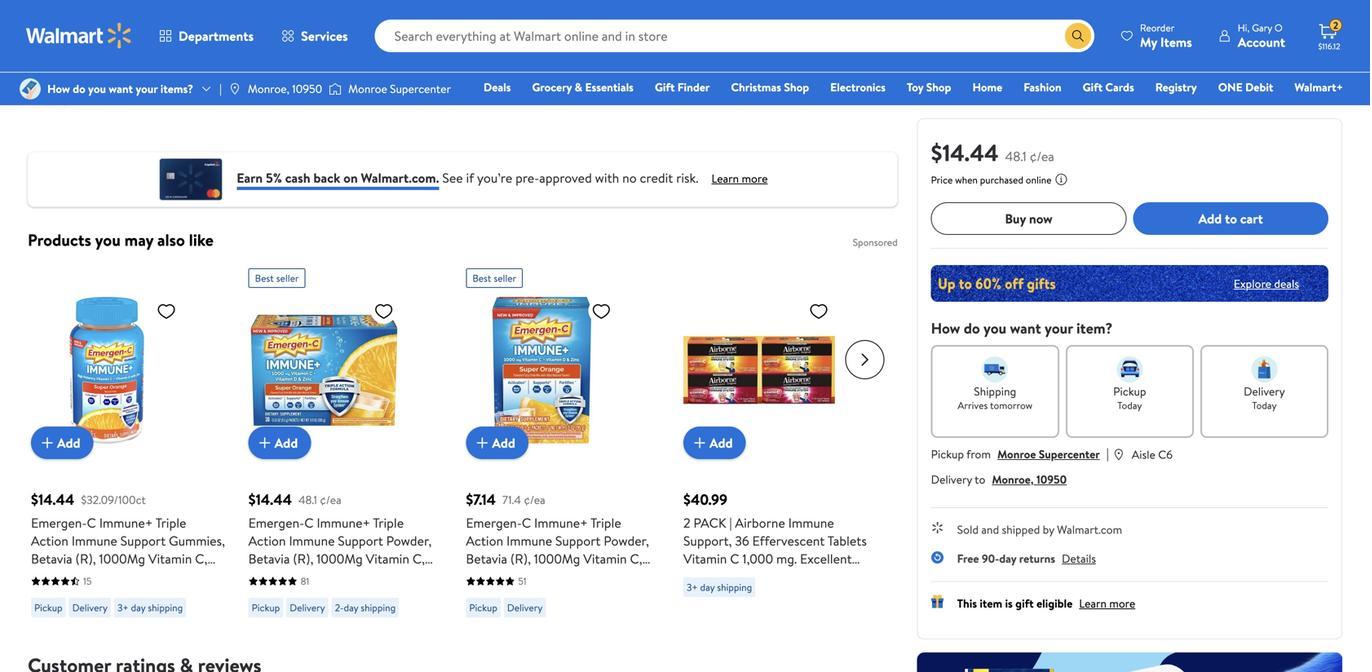 Task type: locate. For each thing, give the bounding box(es) containing it.
c, for $14.44
[[413, 550, 425, 568]]

1 horizontal spatial monroe,
[[992, 471, 1034, 487]]

3 betavia from the left
[[466, 550, 507, 568]]

pickup today
[[1114, 383, 1147, 412]]

1 today from the left
[[1118, 398, 1142, 412]]

product group
[[31, 262, 226, 624], [249, 262, 443, 624], [466, 262, 661, 624], [684, 262, 878, 624]]

immune inside $40.99 2 pack | airborne immune support, 36 effervescent tablets vitamin c 1,000 mg. excellent source of zinc, selenium, and manganese
[[789, 514, 834, 532]]

– for $14.44
[[407, 586, 414, 604]]

services
[[301, 27, 348, 45]]

learn
[[712, 170, 739, 186], [1079, 595, 1107, 611]]

bvitamins, for $14.44
[[249, 568, 309, 586]]

45
[[197, 586, 212, 604]]

you right none
[[88, 81, 106, 97]]

risk.
[[676, 169, 699, 187]]

1 horizontal spatial immune+
[[317, 514, 370, 532]]

1 seller from the left
[[276, 271, 299, 285]]

powder, up 10
[[604, 532, 649, 550]]

0 horizontal spatial  image
[[228, 82, 241, 95]]

intent image for pickup image
[[1117, 356, 1143, 383]]

0 horizontal spatial d
[[141, 568, 151, 586]]

betavia for $7.14
[[466, 550, 507, 568]]

none
[[41, 93, 68, 109]]

10950 down monroe supercenter button
[[1037, 471, 1067, 487]]

0 horizontal spatial action
[[31, 532, 68, 550]]

to inside "button"
[[1225, 209, 1237, 227]]

add to cart image for 2 pack | airborne immune support, 36 effervescent tablets vitamin c 1,000 mg. excellent source of zinc, selenium, and manganese
[[690, 433, 710, 453]]

1 product group from the left
[[31, 262, 226, 624]]

2 antioxidants, from the left
[[249, 586, 322, 604]]

1 shop from the left
[[784, 79, 809, 95]]

1 horizontal spatial add to cart image
[[473, 433, 492, 453]]

2 add to cart image from the left
[[473, 433, 492, 453]]

and for $40.99
[[827, 568, 847, 586]]

0 horizontal spatial want
[[109, 81, 133, 97]]

o
[[1275, 21, 1283, 35]]

your left item?
[[1045, 318, 1073, 339]]

1 immune+ from the left
[[99, 514, 153, 532]]

1 best from the left
[[255, 271, 274, 285]]

2 horizontal spatial support
[[555, 532, 601, 550]]

and left 10
[[589, 568, 609, 586]]

–
[[407, 586, 414, 604], [624, 586, 631, 604]]

0 horizontal spatial your
[[136, 81, 158, 97]]

do
[[73, 81, 85, 97], [964, 318, 980, 339]]

|
[[219, 81, 222, 97], [1107, 445, 1109, 463], [730, 514, 732, 532]]

shop inside "link"
[[784, 79, 809, 95]]

immune inside the $14.44 $32.09/100ct emergen-c immune+ triple action immune support gummies, betavia (r), 1000mg vitamin c, bvitamins, vitamin d and antioxidants, super orange - 45 count
[[72, 532, 117, 550]]

support inside the $14.44 $32.09/100ct emergen-c immune+ triple action immune support gummies, betavia (r), 1000mg vitamin c, bvitamins, vitamin d and antioxidants, super orange - 45 count
[[120, 532, 166, 550]]

count inside $7.14 71.4 ¢/ea emergen-c immune+ triple action immune support powder, betavia (r), 1000mg vitamin c, bvitamins, vitamin d and antioxidants, super orange – 10 count
[[466, 604, 501, 622]]

add to favorites list, emergen-c immune+ triple action immune support powder, betavia (r), 1000mg vitamin c, bvitamins, vitamin d and antioxidants, super orange – 10 count image
[[592, 301, 611, 321]]

count inside $14.44 48.1 ¢/ea emergen-c immune+ triple action immune support powder, betavia (r), 1000mg vitamin c, bvitamins, vitamin d and antioxidants, super orange – 30 count
[[249, 604, 284, 622]]

$14.44 inside $14.44 48.1 ¢/ea emergen-c immune+ triple action immune support powder, betavia (r), 1000mg vitamin c, bvitamins, vitamin d and antioxidants, super orange – 30 count
[[249, 489, 292, 510]]

today inside 'delivery today'
[[1252, 398, 1277, 412]]

1 vertical spatial to
[[975, 471, 986, 487]]

delivery down from
[[931, 471, 972, 487]]

$14.44 48.1 ¢/ea emergen-c immune+ triple action immune support powder, betavia (r), 1000mg vitamin c, bvitamins, vitamin d and antioxidants, super orange – 30 count
[[249, 489, 432, 622]]

0 vertical spatial want
[[109, 81, 133, 97]]

add for emergen-c immune+ triple action immune support powder, betavia (r), 1000mg vitamin c, bvitamins, vitamin d and antioxidants, super orange – 10 count image
[[492, 434, 515, 452]]

2 horizontal spatial action
[[466, 532, 503, 550]]

best
[[255, 271, 274, 285], [473, 271, 491, 285]]

2 c, from the left
[[413, 550, 425, 568]]

0 horizontal spatial best seller
[[255, 271, 299, 285]]

1 powder, from the left
[[386, 532, 432, 550]]

aisle
[[1132, 447, 1156, 463]]

to down from
[[975, 471, 986, 487]]

2 action from the left
[[249, 532, 286, 550]]

0 horizontal spatial today
[[1118, 398, 1142, 412]]

(r), for $7.14
[[511, 550, 531, 568]]

how for how do you want your items?
[[47, 81, 70, 97]]

0 horizontal spatial how
[[47, 81, 70, 97]]

toy shop link
[[900, 78, 959, 96]]

2 1000mg from the left
[[317, 550, 363, 568]]

3 1000mg from the left
[[534, 550, 580, 568]]

do right none
[[73, 81, 85, 97]]

0 horizontal spatial 2
[[684, 514, 691, 532]]

– left 30
[[407, 586, 414, 604]]

powder,
[[386, 532, 432, 550], [604, 532, 649, 550]]

0 horizontal spatial supercenter
[[390, 81, 451, 97]]

add button for 2 pack | airborne immune support, 36 effervescent tablets vitamin c 1,000 mg. excellent source of zinc, selenium, and manganese image
[[684, 427, 746, 459]]

1 d from the left
[[141, 568, 151, 586]]

intent image for shipping image
[[982, 356, 1008, 383]]

gift for gift finder
[[655, 79, 675, 95]]

pickup from monroe supercenter |
[[931, 445, 1109, 463]]

2 horizontal spatial |
[[1107, 445, 1109, 463]]

1 vertical spatial supercenter
[[1039, 446, 1100, 462]]

immune inside $14.44 48.1 ¢/ea emergen-c immune+ triple action immune support powder, betavia (r), 1000mg vitamin c, bvitamins, vitamin d and antioxidants, super orange – 30 count
[[289, 532, 335, 550]]

action inside the $14.44 $32.09/100ct emergen-c immune+ triple action immune support gummies, betavia (r), 1000mg vitamin c, bvitamins, vitamin d and antioxidants, super orange - 45 count
[[31, 532, 68, 550]]

sold and shipped by walmart.com
[[957, 522, 1123, 538]]

3 triple from the left
[[591, 514, 621, 532]]

2 support from the left
[[338, 532, 383, 550]]

day left "-" on the bottom of page
[[131, 601, 145, 615]]

 image for monroe supercenter
[[329, 81, 342, 97]]

¢/ea inside $14.44 48.1 ¢/ea
[[1030, 147, 1055, 165]]

1000mg inside $7.14 71.4 ¢/ea emergen-c immune+ triple action immune support powder, betavia (r), 1000mg vitamin c, bvitamins, vitamin d and antioxidants, super orange – 10 count
[[534, 550, 580, 568]]

support inside $14.44 48.1 ¢/ea emergen-c immune+ triple action immune support powder, betavia (r), 1000mg vitamin c, bvitamins, vitamin d and antioxidants, super orange – 30 count
[[338, 532, 383, 550]]

1 best seller from the left
[[255, 271, 299, 285]]

want left item?
[[1010, 318, 1041, 339]]

orange inside $7.14 71.4 ¢/ea emergen-c immune+ triple action immune support powder, betavia (r), 1000mg vitamin c, bvitamins, vitamin d and antioxidants, super orange – 10 count
[[578, 586, 621, 604]]

your left items?
[[136, 81, 158, 97]]

antioxidants,
[[31, 586, 105, 604], [249, 586, 322, 604], [466, 586, 540, 604]]

1 support from the left
[[120, 532, 166, 550]]

add for the emergen-c immune+ triple action immune support gummies, betavia (r), 1000mg vitamin c, bvitamins, vitamin d and antioxidants, super orange - 45 count 'image'
[[57, 434, 80, 452]]

1 horizontal spatial count
[[249, 604, 284, 622]]

– for $7.14
[[624, 586, 631, 604]]

add for 2 pack | airborne immune support, 36 effervescent tablets vitamin c 1,000 mg. excellent source of zinc, selenium, and manganese image
[[710, 434, 733, 452]]

immune+ inside $14.44 48.1 ¢/ea emergen-c immune+ triple action immune support powder, betavia (r), 1000mg vitamin c, bvitamins, vitamin d and antioxidants, super orange – 30 count
[[317, 514, 370, 532]]

3 orange from the left
[[578, 586, 621, 604]]

emergen- for $14.44
[[249, 514, 304, 532]]

2 vertical spatial |
[[730, 514, 732, 532]]

1 horizontal spatial super
[[325, 586, 358, 604]]

 image right monroe, 10950
[[329, 81, 342, 97]]

seller for $7.14
[[494, 271, 517, 285]]

super right 15
[[108, 586, 140, 604]]

day left the returns
[[999, 551, 1017, 567]]

may
[[125, 228, 153, 251]]

1 horizontal spatial learn
[[1079, 595, 1107, 611]]

best seller for $7.14
[[473, 271, 517, 285]]

3 product group from the left
[[466, 262, 661, 624]]

more right eligible
[[1110, 595, 1136, 611]]

action inside $7.14 71.4 ¢/ea emergen-c immune+ triple action immune support powder, betavia (r), 1000mg vitamin c, bvitamins, vitamin d and antioxidants, super orange – 10 count
[[466, 532, 503, 550]]

up to sixty percent off deals. shop now. image
[[931, 265, 1329, 302]]

betavia inside $7.14 71.4 ¢/ea emergen-c immune+ triple action immune support powder, betavia (r), 1000mg vitamin c, bvitamins, vitamin d and antioxidants, super orange – 10 count
[[466, 550, 507, 568]]

3 d from the left
[[576, 568, 586, 586]]

add to cart image
[[38, 433, 57, 453], [473, 433, 492, 453], [690, 433, 710, 453]]

explore deals link
[[1228, 269, 1306, 298]]

2 add button from the left
[[249, 427, 311, 459]]

2 immune+ from the left
[[317, 514, 370, 532]]

product group containing $7.14
[[466, 262, 661, 624]]

when
[[955, 173, 978, 187]]

1 horizontal spatial supercenter
[[1039, 446, 1100, 462]]

support for $7.14
[[555, 532, 601, 550]]

2 horizontal spatial emergen-
[[466, 514, 522, 532]]

2 – from the left
[[624, 586, 631, 604]]

2 emergen- from the left
[[249, 514, 304, 532]]

you
[[88, 81, 106, 97], [95, 228, 121, 251], [984, 318, 1007, 339]]

| inside $40.99 2 pack | airborne immune support, 36 effervescent tablets vitamin c 1,000 mg. excellent source of zinc, selenium, and manganese
[[730, 514, 732, 532]]

monroe up monroe, 10950 button
[[998, 446, 1036, 462]]

1 horizontal spatial do
[[964, 318, 980, 339]]

0 vertical spatial you
[[88, 81, 106, 97]]

orange inside the $14.44 $32.09/100ct emergen-c immune+ triple action immune support gummies, betavia (r), 1000mg vitamin c, bvitamins, vitamin d and antioxidants, super orange - 45 count
[[143, 586, 186, 604]]

2 horizontal spatial count
[[466, 604, 501, 622]]

monroe,
[[248, 81, 290, 97], [992, 471, 1034, 487]]

super inside the $14.44 $32.09/100ct emergen-c immune+ triple action immune support gummies, betavia (r), 1000mg vitamin c, bvitamins, vitamin d and antioxidants, super orange - 45 count
[[108, 586, 140, 604]]

debit
[[1246, 79, 1274, 95]]

48.1 for $14.44 48.1 ¢/ea
[[1005, 147, 1027, 165]]

state
[[100, 71, 130, 89]]

immune up excellent
[[789, 514, 834, 532]]

action for $7.14
[[466, 532, 503, 550]]

48.1 inside $14.44 48.1 ¢/ea
[[1005, 147, 1027, 165]]

day left 30
[[344, 601, 358, 615]]

monroe supercenter button
[[998, 446, 1100, 462]]

2 horizontal spatial bvitamins,
[[466, 568, 526, 586]]

0 horizontal spatial 10950
[[292, 81, 322, 97]]

1 vertical spatial monroe,
[[992, 471, 1034, 487]]

1 horizontal spatial antioxidants,
[[249, 586, 322, 604]]

1 horizontal spatial best seller
[[473, 271, 517, 285]]

¢/ea for $14.44 48.1 ¢/ea
[[1030, 147, 1055, 165]]

and
[[982, 522, 999, 538], [154, 568, 174, 586], [371, 568, 392, 586], [589, 568, 609, 586], [827, 568, 847, 586]]

your for items?
[[136, 81, 158, 97]]

 image
[[329, 81, 342, 97], [228, 82, 241, 95]]

action inside $14.44 48.1 ¢/ea emergen-c immune+ triple action immune support powder, betavia (r), 1000mg vitamin c, bvitamins, vitamin d and antioxidants, super orange – 30 count
[[249, 532, 286, 550]]

search icon image
[[1072, 29, 1085, 42]]

gift left "finder"
[[655, 79, 675, 95]]

day left 'of' at the bottom right
[[700, 580, 715, 594]]

registry link
[[1148, 78, 1205, 96]]

add to favorites list, 2 pack | airborne immune support, 36 effervescent tablets vitamin c 1,000 mg. excellent source of zinc, selenium, and manganese image
[[809, 301, 829, 321]]

1 orange from the left
[[143, 586, 186, 604]]

betavia
[[31, 550, 72, 568], [249, 550, 290, 568], [466, 550, 507, 568]]

2 best seller from the left
[[473, 271, 517, 285]]

gift
[[655, 79, 675, 95], [1083, 79, 1103, 95]]

48.1 for $14.44 48.1 ¢/ea emergen-c immune+ triple action immune support powder, betavia (r), 1000mg vitamin c, bvitamins, vitamin d and antioxidants, super orange – 30 count
[[299, 492, 317, 508]]

powder, inside $14.44 48.1 ¢/ea emergen-c immune+ triple action immune support powder, betavia (r), 1000mg vitamin c, bvitamins, vitamin d and antioxidants, super orange – 30 count
[[386, 532, 432, 550]]

0 vertical spatial 3+
[[687, 580, 698, 594]]

2 d from the left
[[358, 568, 368, 586]]

emergen- inside $14.44 48.1 ¢/ea emergen-c immune+ triple action immune support powder, betavia (r), 1000mg vitamin c, bvitamins, vitamin d and antioxidants, super orange – 30 count
[[249, 514, 304, 532]]

aisle c6
[[1132, 447, 1173, 463]]

shipping down 1,000
[[717, 580, 752, 594]]

gift cards
[[1083, 79, 1134, 95]]

monroe, 10950
[[248, 81, 322, 97]]

gift left cards
[[1083, 79, 1103, 95]]

immune+ inside $7.14 71.4 ¢/ea emergen-c immune+ triple action immune support powder, betavia (r), 1000mg vitamin c, bvitamins, vitamin d and antioxidants, super orange – 10 count
[[534, 514, 588, 532]]

0 horizontal spatial –
[[407, 586, 414, 604]]

1 vertical spatial do
[[964, 318, 980, 339]]

3 add button from the left
[[466, 427, 529, 459]]

emergen-c immune+ triple action immune support gummies, betavia (r), 1000mg vitamin c, bvitamins, vitamin d and antioxidants, super orange - 45 count image
[[31, 294, 183, 446]]

2 horizontal spatial triple
[[591, 514, 621, 532]]

3+ day shipping down 1,000
[[687, 580, 752, 594]]

(r), inside $7.14 71.4 ¢/ea emergen-c immune+ triple action immune support powder, betavia (r), 1000mg vitamin c, bvitamins, vitamin d and antioxidants, super orange – 10 count
[[511, 550, 531, 568]]

1000mg inside $14.44 48.1 ¢/ea emergen-c immune+ triple action immune support powder, betavia (r), 1000mg vitamin c, bvitamins, vitamin d and antioxidants, super orange – 30 count
[[317, 550, 363, 568]]

and inside $7.14 71.4 ¢/ea emergen-c immune+ triple action immune support powder, betavia (r), 1000mg vitamin c, bvitamins, vitamin d and antioxidants, super orange – 10 count
[[589, 568, 609, 586]]

day
[[999, 551, 1017, 567], [700, 580, 715, 594], [131, 601, 145, 615], [344, 601, 358, 615]]

Search search field
[[375, 20, 1095, 52]]

 image
[[20, 78, 41, 100]]

you left may
[[95, 228, 121, 251]]

today down intent image for pickup
[[1118, 398, 1142, 412]]

walmart.com
[[1057, 522, 1123, 538]]

2 orange from the left
[[361, 586, 404, 604]]

1 c, from the left
[[195, 550, 207, 568]]

2 horizontal spatial (r),
[[511, 550, 531, 568]]

c, for $7.14
[[630, 550, 643, 568]]

1 horizontal spatial monroe
[[998, 446, 1036, 462]]

&
[[575, 79, 583, 95]]

orange
[[143, 586, 186, 604], [361, 586, 404, 604], [578, 586, 621, 604]]

and inside the $14.44 $32.09/100ct emergen-c immune+ triple action immune support gummies, betavia (r), 1000mg vitamin c, bvitamins, vitamin d and antioxidants, super orange - 45 count
[[154, 568, 174, 586]]

1 horizontal spatial betavia
[[249, 550, 290, 568]]

powder, up 30
[[386, 532, 432, 550]]

triple inside $7.14 71.4 ¢/ea emergen-c immune+ triple action immune support powder, betavia (r), 1000mg vitamin c, bvitamins, vitamin d and antioxidants, super orange – 10 count
[[591, 514, 621, 532]]

– inside $7.14 71.4 ¢/ea emergen-c immune+ triple action immune support powder, betavia (r), 1000mg vitamin c, bvitamins, vitamin d and antioxidants, super orange – 10 count
[[624, 586, 631, 604]]

c, inside the $14.44 $32.09/100ct emergen-c immune+ triple action immune support gummies, betavia (r), 1000mg vitamin c, bvitamins, vitamin d and antioxidants, super orange - 45 count
[[195, 550, 207, 568]]

2 (r), from the left
[[293, 550, 313, 568]]

d
[[141, 568, 151, 586], [358, 568, 368, 586], [576, 568, 586, 586]]

(r), for $14.44
[[293, 550, 313, 568]]

see
[[442, 169, 463, 187]]

1 emergen- from the left
[[31, 514, 87, 532]]

monroe inside pickup from monroe supercenter |
[[998, 446, 1036, 462]]

best for $7.14
[[473, 271, 491, 285]]

immune up 15
[[72, 532, 117, 550]]

10950 down "services" 'dropdown button'
[[292, 81, 322, 97]]

1 horizontal spatial seller
[[494, 271, 517, 285]]

and inside $14.44 48.1 ¢/ea emergen-c immune+ triple action immune support powder, betavia (r), 1000mg vitamin c, bvitamins, vitamin d and antioxidants, super orange – 30 count
[[371, 568, 392, 586]]

2 horizontal spatial antioxidants,
[[466, 586, 540, 604]]

1 gift from the left
[[655, 79, 675, 95]]

you for how do you want your items?
[[88, 81, 106, 97]]

4 product group from the left
[[684, 262, 878, 624]]

0 vertical spatial how
[[47, 81, 70, 97]]

add button for emergen-c immune+ triple action immune support powder, betavia (r), 1000mg vitamin c, bvitamins, vitamin d and antioxidants, super orange – 10 count image
[[466, 427, 529, 459]]

monroe, down pickup from monroe supercenter |
[[992, 471, 1034, 487]]

orange left 30
[[361, 586, 404, 604]]

$14.44 inside the $14.44 $32.09/100ct emergen-c immune+ triple action immune support gummies, betavia (r), 1000mg vitamin c, bvitamins, vitamin d and antioxidants, super orange - 45 count
[[31, 489, 74, 510]]

d up 2-day shipping
[[358, 568, 368, 586]]

one
[[1218, 79, 1243, 95]]

3+ left 'of' at the bottom right
[[687, 580, 698, 594]]

$14.44 down add to cart icon
[[249, 489, 292, 510]]

free 90-day returns details
[[957, 551, 1096, 567]]

to for add
[[1225, 209, 1237, 227]]

hi,
[[1238, 21, 1250, 35]]

of
[[724, 568, 736, 586]]

2 product group from the left
[[249, 262, 443, 624]]

is
[[1005, 595, 1013, 611]]

0 horizontal spatial monroe,
[[248, 81, 290, 97]]

d for $7.14
[[576, 568, 586, 586]]

0 horizontal spatial ¢/ea
[[320, 492, 342, 508]]

shipping
[[717, 580, 752, 594], [148, 601, 183, 615], [361, 601, 396, 615]]

delivery down 51
[[507, 601, 543, 615]]

0 horizontal spatial support
[[120, 532, 166, 550]]

add inside "button"
[[1199, 209, 1222, 227]]

intent image for delivery image
[[1252, 356, 1278, 383]]

emergen- down $7.14
[[466, 514, 522, 532]]

1 horizontal spatial  image
[[329, 81, 342, 97]]

c inside $40.99 2 pack | airborne immune support, 36 effervescent tablets vitamin c 1,000 mg. excellent source of zinc, selenium, and manganese
[[730, 550, 740, 568]]

2 up "$116.12"
[[1334, 19, 1339, 32]]

orange left "-" on the bottom of page
[[143, 586, 186, 604]]

1 vertical spatial 10950
[[1037, 471, 1067, 487]]

deals link
[[476, 78, 518, 96]]

1 horizontal spatial powder,
[[604, 532, 649, 550]]

1 horizontal spatial ¢/ea
[[524, 492, 546, 508]]

count for $14.44
[[249, 604, 284, 622]]

3 support from the left
[[555, 532, 601, 550]]

0 horizontal spatial to
[[975, 471, 986, 487]]

emergen-c immune+ triple action immune support powder, betavia (r), 1000mg vitamin c, bvitamins, vitamin d and antioxidants, super orange – 30 count image
[[249, 294, 400, 446]]

| right pack
[[730, 514, 732, 532]]

1 – from the left
[[407, 586, 414, 604]]

3 emergen- from the left
[[466, 514, 522, 532]]

0 horizontal spatial triple
[[156, 514, 186, 532]]

2 horizontal spatial add to cart image
[[690, 433, 710, 453]]

48.1 inside $14.44 48.1 ¢/ea emergen-c immune+ triple action immune support powder, betavia (r), 1000mg vitamin c, bvitamins, vitamin d and antioxidants, super orange – 30 count
[[299, 492, 317, 508]]

today inside the "pickup today"
[[1118, 398, 1142, 412]]

$14.44 for $14.44 48.1 ¢/ea emergen-c immune+ triple action immune support powder, betavia (r), 1000mg vitamin c, bvitamins, vitamin d and antioxidants, super orange – 30 count
[[249, 489, 292, 510]]

3 super from the left
[[543, 586, 575, 604]]

legal information image
[[1055, 173, 1068, 186]]

c, up 30
[[413, 550, 425, 568]]

0 horizontal spatial do
[[73, 81, 85, 97]]

2 horizontal spatial d
[[576, 568, 586, 586]]

c, up 10
[[630, 550, 643, 568]]

| left 'text' on the left of the page
[[219, 81, 222, 97]]

1 horizontal spatial more
[[1110, 595, 1136, 611]]

1 add to cart image from the left
[[38, 433, 57, 453]]

c, inside $14.44 48.1 ¢/ea emergen-c immune+ triple action immune support powder, betavia (r), 1000mg vitamin c, bvitamins, vitamin d and antioxidants, super orange – 30 count
[[413, 550, 425, 568]]

antioxidants, for $7.14
[[466, 586, 540, 604]]

0 horizontal spatial seller
[[276, 271, 299, 285]]

super inside $7.14 71.4 ¢/ea emergen-c immune+ triple action immune support powder, betavia (r), 1000mg vitamin c, bvitamins, vitamin d and antioxidants, super orange – 10 count
[[543, 586, 575, 604]]

c left 1,000
[[730, 550, 740, 568]]

next slide for products you may also like list image
[[846, 340, 885, 379]]

1 super from the left
[[108, 586, 140, 604]]

¢/ea for $14.44 48.1 ¢/ea emergen-c immune+ triple action immune support powder, betavia (r), 1000mg vitamin c, bvitamins, vitamin d and antioxidants, super orange – 30 count
[[320, 492, 342, 508]]

approved
[[539, 169, 592, 187]]

to left cart in the right of the page
[[1225, 209, 1237, 227]]

today for delivery
[[1252, 398, 1277, 412]]

2 best from the left
[[473, 271, 491, 285]]

1,000
[[743, 550, 773, 568]]

1 horizontal spatial triple
[[373, 514, 404, 532]]

super right 81
[[325, 586, 358, 604]]

super right 51
[[543, 586, 575, 604]]

betavia inside $14.44 48.1 ¢/ea emergen-c immune+ triple action immune support powder, betavia (r), 1000mg vitamin c, bvitamins, vitamin d and antioxidants, super orange – 30 count
[[249, 550, 290, 568]]

1 vertical spatial more
[[1110, 595, 1136, 611]]

0 horizontal spatial learn
[[712, 170, 739, 186]]

online
[[1026, 173, 1052, 187]]

and up 2-day shipping
[[371, 568, 392, 586]]

3 count from the left
[[466, 604, 501, 622]]

1 horizontal spatial (r),
[[293, 550, 313, 568]]

3+ day shipping left "-" on the bottom of page
[[117, 601, 183, 615]]

3 antioxidants, from the left
[[466, 586, 540, 604]]

d right 51
[[576, 568, 586, 586]]

| left the aisle at bottom
[[1107, 445, 1109, 463]]

1 vertical spatial 48.1
[[299, 492, 317, 508]]

d inside $7.14 71.4 ¢/ea emergen-c immune+ triple action immune support powder, betavia (r), 1000mg vitamin c, bvitamins, vitamin d and antioxidants, super orange – 10 count
[[576, 568, 586, 586]]

1 antioxidants, from the left
[[31, 586, 105, 604]]

learn right risk.
[[712, 170, 739, 186]]

bvitamins, for $7.14
[[466, 568, 526, 586]]

81
[[301, 574, 309, 588]]

0 horizontal spatial $14.44
[[31, 489, 74, 510]]

back
[[314, 169, 340, 187]]

c inside the $14.44 $32.09/100ct emergen-c immune+ triple action immune support gummies, betavia (r), 1000mg vitamin c, bvitamins, vitamin d and antioxidants, super orange - 45 count
[[87, 514, 96, 532]]

0 horizontal spatial best
[[255, 271, 274, 285]]

0 horizontal spatial c,
[[195, 550, 207, 568]]

monroe down "services" 'dropdown button'
[[348, 81, 387, 97]]

one debit link
[[1211, 78, 1281, 96]]

supercenter left deals
[[390, 81, 451, 97]]

antioxidants, inside $14.44 48.1 ¢/ea emergen-c immune+ triple action immune support powder, betavia (r), 1000mg vitamin c, bvitamins, vitamin d and antioxidants, super orange – 30 count
[[249, 586, 322, 604]]

2 pack | airborne immune support, 36 effervescent tablets vitamin c 1,000 mg. excellent source of zinc, selenium, and manganese image
[[684, 294, 835, 446]]

1 horizontal spatial 3+
[[687, 580, 698, 594]]

supercenter up monroe, 10950 button
[[1039, 446, 1100, 462]]

immune up 51
[[507, 532, 552, 550]]

1 vertical spatial monroe
[[998, 446, 1036, 462]]

(r), up 15
[[75, 550, 96, 568]]

want left chemical
[[109, 81, 133, 97]]

if
[[466, 169, 474, 187]]

2 horizontal spatial betavia
[[466, 550, 507, 568]]

delivery to monroe, 10950
[[931, 471, 1067, 487]]

2 gift from the left
[[1083, 79, 1103, 95]]

supercenter inside pickup from monroe supercenter |
[[1039, 446, 1100, 462]]

emergen- down $32.09/100ct
[[31, 514, 87, 532]]

2 horizontal spatial super
[[543, 586, 575, 604]]

toy
[[907, 79, 924, 95]]

0 horizontal spatial monroe
[[348, 81, 387, 97]]

how for how do you want your item?
[[931, 318, 960, 339]]

shop right christmas
[[784, 79, 809, 95]]

one debit
[[1218, 79, 1274, 95]]

1 horizontal spatial your
[[1045, 318, 1073, 339]]

2 seller from the left
[[494, 271, 517, 285]]

1 horizontal spatial best
[[473, 271, 491, 285]]

today down intent image for delivery
[[1252, 398, 1277, 412]]

bvitamins, inside the $14.44 $32.09/100ct emergen-c immune+ triple action immune support gummies, betavia (r), 1000mg vitamin c, bvitamins, vitamin d and antioxidants, super orange - 45 count
[[31, 568, 91, 586]]

c up 81
[[304, 514, 314, 532]]

support inside $7.14 71.4 ¢/ea emergen-c immune+ triple action immune support powder, betavia (r), 1000mg vitamin c, bvitamins, vitamin d and antioxidants, super orange – 10 count
[[555, 532, 601, 550]]

2 bvitamins, from the left
[[249, 568, 309, 586]]

immune+
[[99, 514, 153, 532], [317, 514, 370, 532], [534, 514, 588, 532]]

3 add to cart image from the left
[[690, 433, 710, 453]]

emergen- inside $7.14 71.4 ¢/ea emergen-c immune+ triple action immune support powder, betavia (r), 1000mg vitamin c, bvitamins, vitamin d and antioxidants, super orange – 10 count
[[466, 514, 522, 532]]

bvitamins,
[[31, 568, 91, 586], [249, 568, 309, 586], [466, 568, 526, 586]]

triple inside $14.44 48.1 ¢/ea emergen-c immune+ triple action immune support powder, betavia (r), 1000mg vitamin c, bvitamins, vitamin d and antioxidants, super orange – 30 count
[[373, 514, 404, 532]]

arrives
[[958, 398, 988, 412]]

0 vertical spatial monroe,
[[248, 81, 290, 97]]

2 today from the left
[[1252, 398, 1277, 412]]

shipping left "-" on the bottom of page
[[148, 601, 183, 615]]

do up the shipping in the bottom of the page
[[964, 318, 980, 339]]

– left 10
[[624, 586, 631, 604]]

explore
[[1234, 276, 1272, 291]]

¢/ea inside $7.14 71.4 ¢/ea emergen-c immune+ triple action immune support powder, betavia (r), 1000mg vitamin c, bvitamins, vitamin d and antioxidants, super orange – 10 count
[[524, 492, 546, 508]]

orange inside $14.44 48.1 ¢/ea emergen-c immune+ triple action immune support powder, betavia (r), 1000mg vitamin c, bvitamins, vitamin d and antioxidants, super orange – 30 count
[[361, 586, 404, 604]]

capital one  earn 5% cash back on walmart.com. see if you're pre-approved with no credit risk. learn more element
[[712, 170, 768, 187]]

0 horizontal spatial betavia
[[31, 550, 72, 568]]

count for $7.14
[[466, 604, 501, 622]]

add button for the emergen-c immune+ triple action immune support gummies, betavia (r), 1000mg vitamin c, bvitamins, vitamin d and antioxidants, super orange - 45 count 'image'
[[31, 427, 93, 459]]

3 bvitamins, from the left
[[466, 568, 526, 586]]

bvitamins, inside $7.14 71.4 ¢/ea emergen-c immune+ triple action immune support powder, betavia (r), 1000mg vitamin c, bvitamins, vitamin d and antioxidants, super orange – 10 count
[[466, 568, 526, 586]]

3 action from the left
[[466, 532, 503, 550]]

1000mg for $14.44
[[317, 550, 363, 568]]

1 1000mg from the left
[[99, 550, 145, 568]]

c,
[[195, 550, 207, 568], [413, 550, 425, 568], [630, 550, 643, 568]]

products you may also like
[[28, 228, 214, 251]]

1 horizontal spatial orange
[[361, 586, 404, 604]]

(r), up 81
[[293, 550, 313, 568]]

1 bvitamins, from the left
[[31, 568, 91, 586]]

immune+ for $7.14
[[534, 514, 588, 532]]

capitalone image
[[158, 159, 224, 200]]

1000mg
[[99, 550, 145, 568], [317, 550, 363, 568], [534, 550, 580, 568]]

support,
[[684, 532, 732, 550]]

and inside $40.99 2 pack | airborne immune support, 36 effervescent tablets vitamin c 1,000 mg. excellent source of zinc, selenium, and manganese
[[827, 568, 847, 586]]

¢/ea inside $14.44 48.1 ¢/ea emergen-c immune+ triple action immune support powder, betavia (r), 1000mg vitamin c, bvitamins, vitamin d and antioxidants, super orange – 30 count
[[320, 492, 342, 508]]

c down $32.09/100ct
[[87, 514, 96, 532]]

2 triple from the left
[[373, 514, 404, 532]]

you up intent image for shipping
[[984, 318, 1007, 339]]

2 super from the left
[[325, 586, 358, 604]]

– inside $14.44 48.1 ¢/ea emergen-c immune+ triple action immune support powder, betavia (r), 1000mg vitamin c, bvitamins, vitamin d and antioxidants, super orange – 30 count
[[407, 586, 414, 604]]

3+ left "-" on the bottom of page
[[117, 601, 129, 615]]

2-
[[335, 601, 344, 615]]

c up 51
[[522, 514, 531, 532]]

0 horizontal spatial immune+
[[99, 514, 153, 532]]

gift
[[1016, 595, 1034, 611]]

monroe, right warning
[[248, 81, 290, 97]]

1 horizontal spatial |
[[730, 514, 732, 532]]

and down tablets
[[827, 568, 847, 586]]

shop for christmas shop
[[784, 79, 809, 95]]

super inside $14.44 48.1 ¢/ea emergen-c immune+ triple action immune support powder, betavia (r), 1000mg vitamin c, bvitamins, vitamin d and antioxidants, super orange – 30 count
[[325, 586, 358, 604]]

2 count from the left
[[249, 604, 284, 622]]

$14.44 up when
[[931, 137, 999, 168]]

1 vertical spatial your
[[1045, 318, 1073, 339]]

betavia for $14.44
[[249, 550, 290, 568]]

2 left pack
[[684, 514, 691, 532]]

0 horizontal spatial (r),
[[75, 550, 96, 568]]

add to favorites list, emergen-c immune+ triple action immune support gummies, betavia (r), 1000mg vitamin c, bvitamins, vitamin d and antioxidants, super orange - 45 count image
[[157, 301, 176, 321]]

$7.14 71.4 ¢/ea emergen-c immune+ triple action immune support powder, betavia (r), 1000mg vitamin c, bvitamins, vitamin d and antioxidants, super orange – 10 count
[[466, 489, 649, 622]]

how
[[47, 81, 70, 97], [931, 318, 960, 339]]

shipping right 2- at the left
[[361, 601, 396, 615]]

want for item?
[[1010, 318, 1041, 339]]

airborne
[[735, 514, 785, 532]]

antioxidants, inside $7.14 71.4 ¢/ea emergen-c immune+ triple action immune support powder, betavia (r), 1000mg vitamin c, bvitamins, vitamin d and antioxidants, super orange – 10 count
[[466, 586, 540, 604]]

0 horizontal spatial emergen-
[[31, 514, 87, 532]]

2 powder, from the left
[[604, 532, 649, 550]]

1 triple from the left
[[156, 514, 186, 532]]

c, inside $7.14 71.4 ¢/ea emergen-c immune+ triple action immune support powder, betavia (r), 1000mg vitamin c, bvitamins, vitamin d and antioxidants, super orange – 10 count
[[630, 550, 643, 568]]

powder, inside $7.14 71.4 ¢/ea emergen-c immune+ triple action immune support powder, betavia (r), 1000mg vitamin c, bvitamins, vitamin d and antioxidants, super orange – 10 count
[[604, 532, 649, 550]]

$14.44 left $32.09/100ct
[[31, 489, 74, 510]]

0 horizontal spatial antioxidants,
[[31, 586, 105, 604]]

shop right "toy"
[[926, 79, 952, 95]]

c, up 45
[[195, 550, 207, 568]]

bvitamins, inside $14.44 48.1 ¢/ea emergen-c immune+ triple action immune support powder, betavia (r), 1000mg vitamin c, bvitamins, vitamin d and antioxidants, super orange – 30 count
[[249, 568, 309, 586]]

1 horizontal spatial support
[[338, 532, 383, 550]]

1 add button from the left
[[31, 427, 93, 459]]

c inside $14.44 48.1 ¢/ea emergen-c immune+ triple action immune support powder, betavia (r), 1000mg vitamin c, bvitamins, vitamin d and antioxidants, super orange – 30 count
[[304, 514, 314, 532]]

(r), inside $14.44 48.1 ¢/ea emergen-c immune+ triple action immune support powder, betavia (r), 1000mg vitamin c, bvitamins, vitamin d and antioxidants, super orange – 30 count
[[293, 550, 313, 568]]

1 betavia from the left
[[31, 550, 72, 568]]

(r), up 51
[[511, 550, 531, 568]]

immune up 81
[[289, 532, 335, 550]]

1 (r), from the left
[[75, 550, 96, 568]]

buy
[[1005, 209, 1026, 227]]

d inside $14.44 48.1 ¢/ea emergen-c immune+ triple action immune support powder, betavia (r), 1000mg vitamin c, bvitamins, vitamin d and antioxidants, super orange – 30 count
[[358, 568, 368, 586]]

1 count from the left
[[31, 604, 66, 622]]

2 betavia from the left
[[249, 550, 290, 568]]

immune
[[789, 514, 834, 532], [72, 532, 117, 550], [289, 532, 335, 550], [507, 532, 552, 550]]

1 action from the left
[[31, 532, 68, 550]]

2 horizontal spatial 1000mg
[[534, 550, 580, 568]]

2 vertical spatial you
[[984, 318, 1007, 339]]

1 vertical spatial how
[[931, 318, 960, 339]]

emergen- up 81
[[249, 514, 304, 532]]

support for $14.44
[[338, 532, 383, 550]]

2 shop from the left
[[926, 79, 952, 95]]

this item is gift eligible learn more
[[957, 595, 1136, 611]]

1 horizontal spatial c,
[[413, 550, 425, 568]]

toy shop
[[907, 79, 952, 95]]

2 horizontal spatial immune+
[[534, 514, 588, 532]]

1 vertical spatial 3+ day shipping
[[117, 601, 183, 615]]

learn right eligible
[[1079, 595, 1107, 611]]

4 add button from the left
[[684, 427, 746, 459]]

$7.14
[[466, 489, 496, 510]]

3 c, from the left
[[630, 550, 643, 568]]

more right risk.
[[742, 170, 768, 186]]

orange left 10
[[578, 586, 621, 604]]

0 vertical spatial 10950
[[292, 81, 322, 97]]

d left "-" on the bottom of page
[[141, 568, 151, 586]]

and left "-" on the bottom of page
[[154, 568, 174, 586]]

1 horizontal spatial 10950
[[1037, 471, 1067, 487]]

action
[[31, 532, 68, 550], [249, 532, 286, 550], [466, 532, 503, 550]]

3 (r), from the left
[[511, 550, 531, 568]]

3 immune+ from the left
[[534, 514, 588, 532]]

1 vertical spatial want
[[1010, 318, 1041, 339]]

 image left monroe, 10950
[[228, 82, 241, 95]]



Task type: describe. For each thing, give the bounding box(es) containing it.
71.4
[[502, 492, 521, 508]]

shipping arrives tomorrow
[[958, 383, 1033, 412]]

0 horizontal spatial 3+ day shipping
[[117, 601, 183, 615]]

monroe supercenter
[[348, 81, 451, 97]]

tablets
[[828, 532, 867, 550]]

add to cart image for emergen-c immune+ triple action immune support gummies, betavia (r), 1000mg vitamin c, bvitamins, vitamin d and antioxidants, super orange - 45 count
[[38, 433, 57, 453]]

deals
[[1274, 276, 1299, 291]]

monroe, 10950 button
[[992, 471, 1067, 487]]

earn
[[237, 169, 263, 187]]

delivery down 15
[[72, 601, 108, 615]]

 image for monroe, 10950
[[228, 82, 241, 95]]

gift for gift cards
[[1083, 79, 1103, 95]]

d inside the $14.44 $32.09/100ct emergen-c immune+ triple action immune support gummies, betavia (r), 1000mg vitamin c, bvitamins, vitamin d and antioxidants, super orange - 45 count
[[141, 568, 151, 586]]

betavia inside the $14.44 $32.09/100ct emergen-c immune+ triple action immune support gummies, betavia (r), 1000mg vitamin c, bvitamins, vitamin d and antioxidants, super orange - 45 count
[[31, 550, 72, 568]]

1 vertical spatial you
[[95, 228, 121, 251]]

your for item?
[[1045, 318, 1073, 339]]

this
[[957, 595, 977, 611]]

immune inside $7.14 71.4 ¢/ea emergen-c immune+ triple action immune support powder, betavia (r), 1000mg vitamin c, bvitamins, vitamin d and antioxidants, super orange – 10 count
[[507, 532, 552, 550]]

fashion
[[1024, 79, 1062, 95]]

best for $14.44
[[255, 271, 274, 285]]

sold
[[957, 522, 979, 538]]

action for $14.44
[[249, 532, 286, 550]]

0 vertical spatial supercenter
[[390, 81, 451, 97]]

2 inside $40.99 2 pack | airborne immune support, 36 effervescent tablets vitamin c 1,000 mg. excellent source of zinc, selenium, and manganese
[[684, 514, 691, 532]]

do for how do you want your item?
[[964, 318, 980, 339]]

source
[[684, 568, 721, 586]]

0 vertical spatial more
[[742, 170, 768, 186]]

zinc,
[[740, 568, 766, 586]]

also
[[157, 228, 185, 251]]

item
[[980, 595, 1003, 611]]

gift finder link
[[648, 78, 717, 96]]

home
[[973, 79, 1003, 95]]

with
[[595, 169, 619, 187]]

how do you want your item?
[[931, 318, 1113, 339]]

emergen- for $7.14
[[466, 514, 522, 532]]

orange for $7.14
[[578, 586, 621, 604]]

powder, for $14.44
[[386, 532, 432, 550]]

free
[[957, 551, 979, 567]]

d for $14.44
[[358, 568, 368, 586]]

delivery today
[[1244, 383, 1285, 412]]

$14.44 $32.09/100ct emergen-c immune+ triple action immune support gummies, betavia (r), 1000mg vitamin c, bvitamins, vitamin d and antioxidants, super orange - 45 count
[[31, 489, 225, 622]]

super for $7.14
[[543, 586, 575, 604]]

earn 5% cash back on walmart.com. see if you're pre-approved with no credit risk.
[[237, 169, 699, 187]]

and right the sold
[[982, 522, 999, 538]]

add to favorites list, emergen-c immune+ triple action immune support powder, betavia (r), 1000mg vitamin c, bvitamins, vitamin d and antioxidants, super orange – 30 count image
[[374, 301, 394, 321]]

price when purchased online
[[931, 173, 1052, 187]]

gift finder
[[655, 79, 710, 95]]

you're
[[477, 169, 513, 187]]

do for how do you want your items?
[[73, 81, 85, 97]]

mg.
[[777, 550, 797, 568]]

warnings image
[[865, 44, 885, 63]]

triple for $7.14
[[591, 514, 621, 532]]

christmas
[[731, 79, 781, 95]]

orange for $14.44
[[361, 586, 404, 604]]

product group containing $40.99
[[684, 262, 878, 624]]

vitamin inside $40.99 2 pack | airborne immune support, 36 effervescent tablets vitamin c 1,000 mg. excellent source of zinc, selenium, and manganese
[[684, 550, 727, 568]]

departments button
[[145, 16, 268, 55]]

51
[[518, 574, 527, 588]]

explore deals
[[1234, 276, 1299, 291]]

antioxidants, inside the $14.44 $32.09/100ct emergen-c immune+ triple action immune support gummies, betavia (r), 1000mg vitamin c, bvitamins, vitamin d and antioxidants, super orange - 45 count
[[31, 586, 105, 604]]

you for how do you want your item?
[[984, 318, 1007, 339]]

on
[[344, 169, 358, 187]]

immune+ inside the $14.44 $32.09/100ct emergen-c immune+ triple action immune support gummies, betavia (r), 1000mg vitamin c, bvitamins, vitamin d and antioxidants, super orange - 45 count
[[99, 514, 153, 532]]

0 vertical spatial monroe
[[348, 81, 387, 97]]

triple for $14.44
[[373, 514, 404, 532]]

manganese
[[684, 586, 747, 604]]

30
[[417, 586, 432, 604]]

emergen-c immune+ triple action immune support powder, betavia (r), 1000mg vitamin c, bvitamins, vitamin d and antioxidants, super orange – 10 count image
[[466, 294, 618, 446]]

finder
[[678, 79, 710, 95]]

pre-
[[516, 169, 539, 187]]

1 horizontal spatial shipping
[[361, 601, 396, 615]]

warning
[[189, 71, 236, 89]]

$40.99 2 pack | airborne immune support, 36 effervescent tablets vitamin c 1,000 mg. excellent source of zinc, selenium, and manganese
[[684, 489, 867, 604]]

departments
[[179, 27, 254, 45]]

antioxidants, for $14.44
[[249, 586, 322, 604]]

deals
[[484, 79, 511, 95]]

triple inside the $14.44 $32.09/100ct emergen-c immune+ triple action immune support gummies, betavia (r), 1000mg vitamin c, bvitamins, vitamin d and antioxidants, super orange - 45 count
[[156, 514, 186, 532]]

today for pickup
[[1118, 398, 1142, 412]]

2-day shipping
[[335, 601, 396, 615]]

$32.09/100ct
[[81, 492, 146, 508]]

details
[[1062, 551, 1096, 567]]

learn more
[[712, 170, 768, 186]]

1000mg for $7.14
[[534, 550, 580, 568]]

grocery & essentials link
[[525, 78, 641, 96]]

0 vertical spatial |
[[219, 81, 222, 97]]

gummies,
[[169, 532, 225, 550]]

buy now button
[[931, 202, 1127, 235]]

home link
[[965, 78, 1010, 96]]

super for $14.44
[[325, 586, 358, 604]]

1 vertical spatial learn
[[1079, 595, 1107, 611]]

and for $14.44
[[371, 568, 392, 586]]

add to cart image
[[255, 433, 275, 453]]

shipped
[[1002, 522, 1040, 538]]

$40.99
[[684, 489, 728, 510]]

delivery down 81
[[290, 601, 325, 615]]

to for delivery
[[975, 471, 986, 487]]

california state chemical warning text none
[[41, 71, 263, 109]]

services button
[[268, 16, 362, 55]]

sponsored
[[853, 235, 898, 249]]

$14.44 for $14.44 $32.09/100ct emergen-c immune+ triple action immune support gummies, betavia (r), 1000mg vitamin c, bvitamins, vitamin d and antioxidants, super orange - 45 count
[[31, 489, 74, 510]]

immune+ for $14.44
[[317, 514, 370, 532]]

items?
[[160, 81, 193, 97]]

gary
[[1252, 21, 1273, 35]]

Walmart Site-Wide search field
[[375, 20, 1095, 52]]

1 vertical spatial 3+
[[117, 601, 129, 615]]

walmart image
[[26, 23, 132, 49]]

36
[[735, 532, 749, 550]]

now
[[1029, 209, 1053, 227]]

emergen- inside the $14.44 $32.09/100ct emergen-c immune+ triple action immune support gummies, betavia (r), 1000mg vitamin c, bvitamins, vitamin d and antioxidants, super orange - 45 count
[[31, 514, 87, 532]]

$14.44 48.1 ¢/ea
[[931, 137, 1055, 168]]

1 vertical spatial |
[[1107, 445, 1109, 463]]

1000mg inside the $14.44 $32.09/100ct emergen-c immune+ triple action immune support gummies, betavia (r), 1000mg vitamin c, bvitamins, vitamin d and antioxidants, super orange - 45 count
[[99, 550, 145, 568]]

add to cart
[[1199, 209, 1263, 227]]

5%
[[266, 169, 282, 187]]

chemical
[[133, 71, 186, 89]]

count inside the $14.44 $32.09/100ct emergen-c immune+ triple action immune support gummies, betavia (r), 1000mg vitamin c, bvitamins, vitamin d and antioxidants, super orange - 45 count
[[31, 604, 66, 622]]

0 vertical spatial learn
[[712, 170, 739, 186]]

90-
[[982, 551, 1000, 567]]

christmas shop link
[[724, 78, 817, 96]]

from
[[967, 446, 991, 462]]

$14.44 for $14.44 48.1 ¢/ea
[[931, 137, 999, 168]]

grocery
[[532, 79, 572, 95]]

and for $7.14
[[589, 568, 609, 586]]

shipping
[[974, 383, 1017, 399]]

powder, for $7.14
[[604, 532, 649, 550]]

details button
[[1062, 551, 1096, 567]]

christmas shop
[[731, 79, 809, 95]]

pickup inside pickup from monroe supercenter |
[[931, 446, 964, 462]]

seller for $14.44
[[276, 271, 299, 285]]

shop for toy shop
[[926, 79, 952, 95]]

add button for the emergen-c immune+ triple action immune support powder, betavia (r), 1000mg vitamin c, bvitamins, vitamin d and antioxidants, super orange – 30 count image
[[249, 427, 311, 459]]

(r), inside the $14.44 $32.09/100ct emergen-c immune+ triple action immune support gummies, betavia (r), 1000mg vitamin c, bvitamins, vitamin d and antioxidants, super orange - 45 count
[[75, 550, 96, 568]]

purchased
[[980, 173, 1024, 187]]

returns
[[1019, 551, 1056, 567]]

best seller for $14.44
[[255, 271, 299, 285]]

delivery down intent image for delivery
[[1244, 383, 1285, 399]]

0 horizontal spatial shipping
[[148, 601, 183, 615]]

essentials
[[585, 79, 634, 95]]

2 horizontal spatial shipping
[[717, 580, 752, 594]]

credit
[[640, 169, 673, 187]]

want for items?
[[109, 81, 133, 97]]

c inside $7.14 71.4 ¢/ea emergen-c immune+ triple action immune support powder, betavia (r), 1000mg vitamin c, bvitamins, vitamin d and antioxidants, super orange – 10 count
[[522, 514, 531, 532]]

cards
[[1106, 79, 1134, 95]]

0 vertical spatial 2
[[1334, 19, 1339, 32]]

gift cards link
[[1076, 78, 1142, 96]]

warnings
[[41, 38, 93, 56]]

excellent
[[800, 550, 852, 568]]

¢/ea for $7.14 71.4 ¢/ea emergen-c immune+ triple action immune support powder, betavia (r), 1000mg vitamin c, bvitamins, vitamin d and antioxidants, super orange – 10 count
[[524, 492, 546, 508]]

walmart+
[[1295, 79, 1344, 95]]

add for the emergen-c immune+ triple action immune support powder, betavia (r), 1000mg vitamin c, bvitamins, vitamin d and antioxidants, super orange – 30 count image
[[275, 434, 298, 452]]

tomorrow
[[990, 398, 1033, 412]]

walmart.com.
[[361, 169, 439, 187]]

products
[[28, 228, 91, 251]]

gifting made easy image
[[931, 595, 944, 608]]

hi, gary o account
[[1238, 21, 1286, 51]]

registry
[[1156, 79, 1197, 95]]

1 horizontal spatial 3+ day shipping
[[687, 580, 752, 594]]



Task type: vqa. For each thing, say whether or not it's contained in the screenshot.
6.5 FT PRE-LIT G50 COLOR-CHANGING LED TRINITY FLOCKED PINE ARTIFICIAL CHRISTMAS TREE, GREEN, BY HOLIDAY TIME image
no



